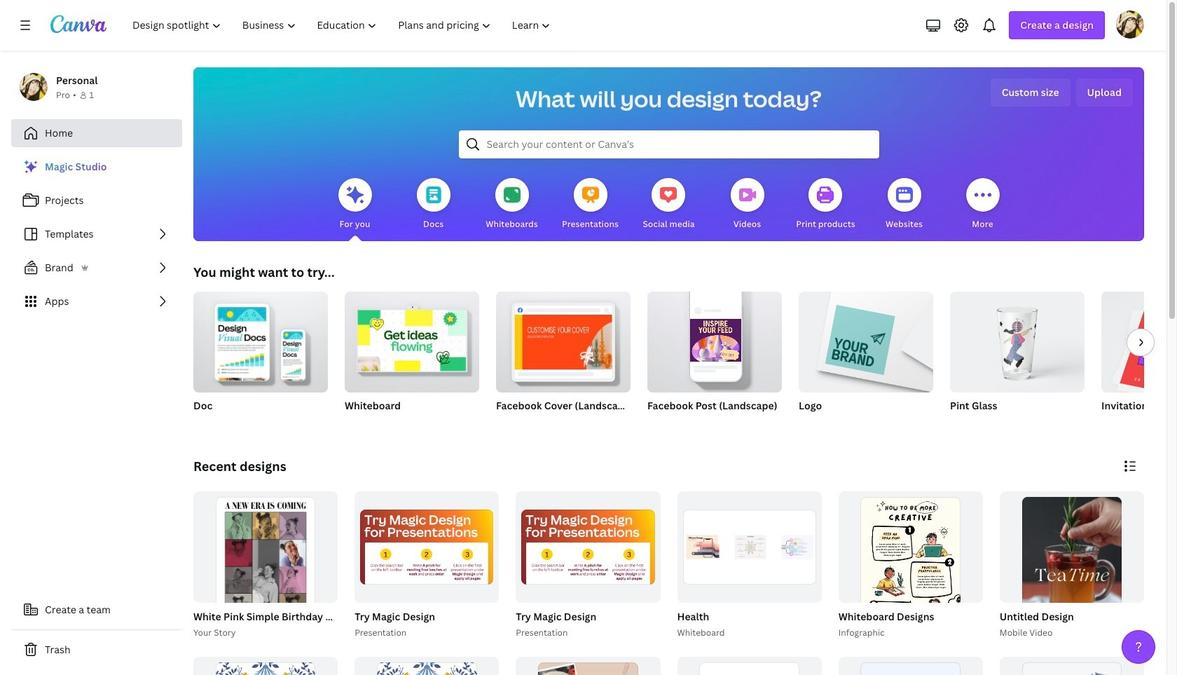 Task type: locate. For each thing, give the bounding box(es) containing it.
group
[[193, 286, 328, 430], [193, 286, 328, 393], [648, 286, 782, 430], [648, 286, 782, 393], [799, 286, 934, 430], [799, 286, 934, 393], [951, 286, 1085, 430], [951, 286, 1085, 393], [345, 292, 479, 430], [345, 292, 479, 393], [496, 292, 631, 430], [1102, 292, 1178, 430], [1102, 292, 1178, 393], [191, 491, 478, 675], [193, 491, 338, 675], [352, 491, 499, 640], [355, 491, 499, 603], [513, 491, 661, 640], [516, 491, 661, 603], [675, 491, 822, 640], [678, 491, 822, 603], [836, 491, 983, 675], [839, 491, 983, 675], [997, 491, 1145, 675], [1000, 491, 1145, 675], [193, 657, 338, 675], [355, 657, 499, 675], [516, 657, 661, 675], [678, 657, 822, 675], [839, 657, 983, 675], [1000, 657, 1145, 675]]

None search field
[[459, 130, 879, 158]]

list
[[11, 153, 182, 315]]



Task type: vqa. For each thing, say whether or not it's contained in the screenshot.
Top level navigation element
yes



Task type: describe. For each thing, give the bounding box(es) containing it.
stephanie aranda image
[[1117, 11, 1145, 39]]

Search search field
[[487, 131, 851, 158]]

top level navigation element
[[123, 11, 563, 39]]



